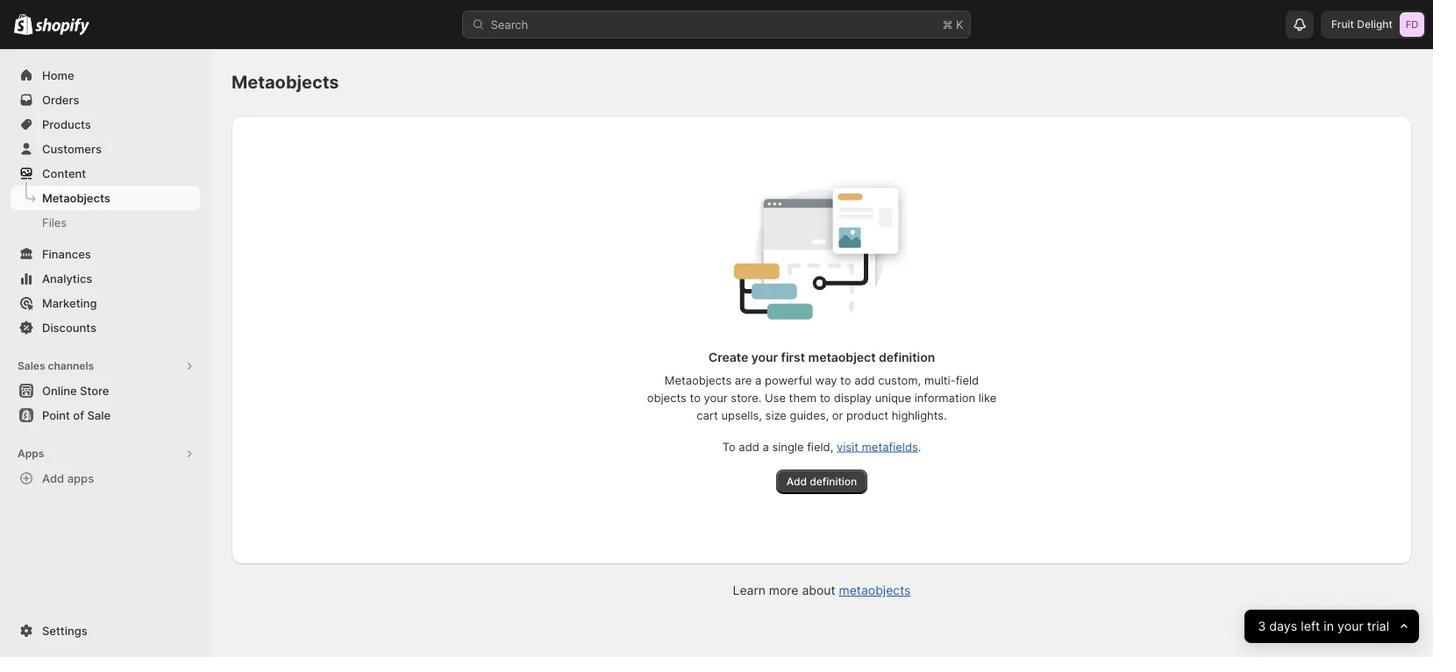 Task type: locate. For each thing, give the bounding box(es) containing it.
apps
[[67, 472, 94, 485]]

add apps
[[42, 472, 94, 485]]

point
[[42, 409, 70, 422]]

1 horizontal spatial your
[[751, 350, 778, 365]]

a
[[755, 374, 762, 387], [763, 440, 769, 454]]

or
[[832, 409, 843, 422]]

1 vertical spatial add
[[739, 440, 759, 454]]

fruit delight
[[1331, 18, 1393, 31]]

2 vertical spatial your
[[1337, 620, 1363, 635]]

1 vertical spatial definition
[[810, 476, 857, 489]]

your left first
[[751, 350, 778, 365]]

⌘ k
[[942, 18, 963, 31]]

definition
[[879, 350, 935, 365], [810, 476, 857, 489]]

shopify image
[[14, 14, 33, 35], [35, 18, 90, 35]]

definition up custom,
[[879, 350, 935, 365]]

finances link
[[11, 242, 200, 267]]

1 horizontal spatial add
[[854, 374, 875, 387]]

your right in
[[1337, 620, 1363, 635]]

field
[[956, 374, 979, 387]]

add up the 'display'
[[854, 374, 875, 387]]

left
[[1301, 620, 1320, 635]]

discounts link
[[11, 316, 200, 340]]

1 horizontal spatial to
[[820, 391, 831, 405]]

point of sale link
[[11, 403, 200, 428]]

2 horizontal spatial to
[[840, 374, 851, 387]]

a left single
[[763, 440, 769, 454]]

0 horizontal spatial add
[[739, 440, 759, 454]]

0 horizontal spatial to
[[690, 391, 701, 405]]

add inside metaobjects are a powerful way to add custom, multi-field objects to your store. use them to display unique information like cart upsells, size guides, or product highlights.
[[854, 374, 875, 387]]

create your first metaobject definition
[[708, 350, 935, 365]]

a for single
[[763, 440, 769, 454]]

highlights.
[[892, 409, 947, 422]]

1 vertical spatial your
[[704, 391, 728, 405]]

use
[[765, 391, 786, 405]]

to
[[840, 374, 851, 387], [690, 391, 701, 405], [820, 391, 831, 405]]

add left apps on the bottom left
[[42, 472, 64, 485]]

0 vertical spatial definition
[[879, 350, 935, 365]]

a right are
[[755, 374, 762, 387]]

add definition link
[[776, 470, 868, 495]]

your
[[751, 350, 778, 365], [704, 391, 728, 405], [1337, 620, 1363, 635]]

0 vertical spatial a
[[755, 374, 762, 387]]

to down the way
[[820, 391, 831, 405]]

display
[[834, 391, 872, 405]]

home
[[42, 68, 74, 82]]

add
[[42, 472, 64, 485], [786, 476, 807, 489]]

add right to
[[739, 440, 759, 454]]

0 horizontal spatial your
[[704, 391, 728, 405]]

metafields
[[862, 440, 918, 454]]

0 vertical spatial add
[[854, 374, 875, 387]]

search
[[491, 18, 528, 31]]

home link
[[11, 63, 200, 88]]

visit metafields link
[[837, 440, 918, 454]]

metaobjects are a powerful way to add custom, multi-field objects to your store. use them to display unique information like cart upsells, size guides, or product highlights.
[[647, 374, 997, 422]]

sale
[[87, 409, 111, 422]]

objects
[[647, 391, 687, 405]]

delight
[[1357, 18, 1393, 31]]

trial
[[1367, 620, 1389, 635]]

size
[[765, 409, 787, 422]]

0 horizontal spatial shopify image
[[14, 14, 33, 35]]

0 vertical spatial metaobjects
[[232, 71, 339, 93]]

1 vertical spatial a
[[763, 440, 769, 454]]

create
[[708, 350, 748, 365]]

0 horizontal spatial definition
[[810, 476, 857, 489]]

your inside 3 days left in your trial dropdown button
[[1337, 620, 1363, 635]]

2 horizontal spatial metaobjects
[[665, 374, 732, 387]]

them
[[789, 391, 817, 405]]

your up cart
[[704, 391, 728, 405]]

first
[[781, 350, 805, 365]]

0 horizontal spatial metaobjects
[[42, 191, 110, 205]]

add inside button
[[42, 472, 64, 485]]

in
[[1323, 620, 1334, 635]]

unique
[[875, 391, 911, 405]]

0 horizontal spatial a
[[755, 374, 762, 387]]

to up the 'display'
[[840, 374, 851, 387]]

files link
[[11, 210, 200, 235]]

0 horizontal spatial add
[[42, 472, 64, 485]]

1 horizontal spatial add
[[786, 476, 807, 489]]

fruit
[[1331, 18, 1354, 31]]

marketing link
[[11, 291, 200, 316]]

to
[[722, 440, 736, 454]]

sales
[[18, 360, 45, 373]]

3 days left in your trial
[[1258, 620, 1389, 635]]

a inside metaobjects are a powerful way to add custom, multi-field objects to your store. use them to display unique information like cart upsells, size guides, or product highlights.
[[755, 374, 762, 387]]

way
[[815, 374, 837, 387]]

to up cart
[[690, 391, 701, 405]]

2 vertical spatial metaobjects
[[665, 374, 732, 387]]

1 horizontal spatial a
[[763, 440, 769, 454]]

learn
[[733, 584, 766, 599]]

metaobjects
[[232, 71, 339, 93], [42, 191, 110, 205], [665, 374, 732, 387]]

⌘
[[942, 18, 953, 31]]

2 horizontal spatial your
[[1337, 620, 1363, 635]]

metaobjects inside metaobjects are a powerful way to add custom, multi-field objects to your store. use them to display unique information like cart upsells, size guides, or product highlights.
[[665, 374, 732, 387]]

add down single
[[786, 476, 807, 489]]

apps button
[[11, 442, 200, 467]]

1 vertical spatial metaobjects
[[42, 191, 110, 205]]

products link
[[11, 112, 200, 137]]

online
[[42, 384, 77, 398]]

0 vertical spatial your
[[751, 350, 778, 365]]

metaobjects
[[839, 584, 911, 599]]

cart
[[697, 409, 718, 422]]

definition down the "to add a single field, visit metafields ." at the right of page
[[810, 476, 857, 489]]

add
[[854, 374, 875, 387], [739, 440, 759, 454]]



Task type: describe. For each thing, give the bounding box(es) containing it.
marketing
[[42, 296, 97, 310]]

orders
[[42, 93, 79, 107]]

products
[[42, 118, 91, 131]]

product
[[846, 409, 888, 422]]

online store link
[[11, 379, 200, 403]]

customers link
[[11, 137, 200, 161]]

apps
[[18, 448, 44, 460]]

point of sale
[[42, 409, 111, 422]]

sales channels button
[[11, 354, 200, 379]]

upsells,
[[721, 409, 762, 422]]

discounts
[[42, 321, 96, 335]]

more
[[769, 584, 799, 599]]

add for add definition
[[786, 476, 807, 489]]

customers
[[42, 142, 102, 156]]

3
[[1258, 620, 1266, 635]]

channels
[[48, 360, 94, 373]]

metaobjects link
[[839, 584, 911, 599]]

1 horizontal spatial shopify image
[[35, 18, 90, 35]]

1 horizontal spatial metaobjects
[[232, 71, 339, 93]]

orders link
[[11, 88, 200, 112]]

like
[[979, 391, 997, 405]]

information
[[914, 391, 975, 405]]

custom,
[[878, 374, 921, 387]]

analytics
[[42, 272, 92, 285]]

add definition
[[786, 476, 857, 489]]

settings
[[42, 624, 87, 638]]

content
[[42, 167, 86, 180]]

metaobjects link
[[11, 186, 200, 210]]

k
[[956, 18, 963, 31]]

your inside metaobjects are a powerful way to add custom, multi-field objects to your store. use them to display unique information like cart upsells, size guides, or product highlights.
[[704, 391, 728, 405]]

sales channels
[[18, 360, 94, 373]]

fruit delight image
[[1400, 12, 1424, 37]]

add apps button
[[11, 467, 200, 491]]

learn more about metaobjects
[[733, 584, 911, 599]]

.
[[918, 440, 921, 454]]

a for powerful
[[755, 374, 762, 387]]

1 horizontal spatial definition
[[879, 350, 935, 365]]

visit
[[837, 440, 859, 454]]

to add a single field, visit metafields .
[[722, 440, 921, 454]]

add for add apps
[[42, 472, 64, 485]]

single
[[772, 440, 804, 454]]

analytics link
[[11, 267, 200, 291]]

about
[[802, 584, 835, 599]]

point of sale button
[[0, 403, 210, 428]]

of
[[73, 409, 84, 422]]

files
[[42, 216, 67, 229]]

online store
[[42, 384, 109, 398]]

settings link
[[11, 619, 200, 644]]

days
[[1269, 620, 1297, 635]]

powerful
[[765, 374, 812, 387]]

guides,
[[790, 409, 829, 422]]

store.
[[731, 391, 762, 405]]

store
[[80, 384, 109, 398]]

field,
[[807, 440, 833, 454]]

are
[[735, 374, 752, 387]]

finances
[[42, 247, 91, 261]]

online store button
[[0, 379, 210, 403]]

multi-
[[924, 374, 956, 387]]

3 days left in your trial button
[[1244, 610, 1419, 644]]

metaobject
[[808, 350, 876, 365]]

content link
[[11, 161, 200, 186]]



Task type: vqa. For each thing, say whether or not it's contained in the screenshot.
the bottommost Collections
no



